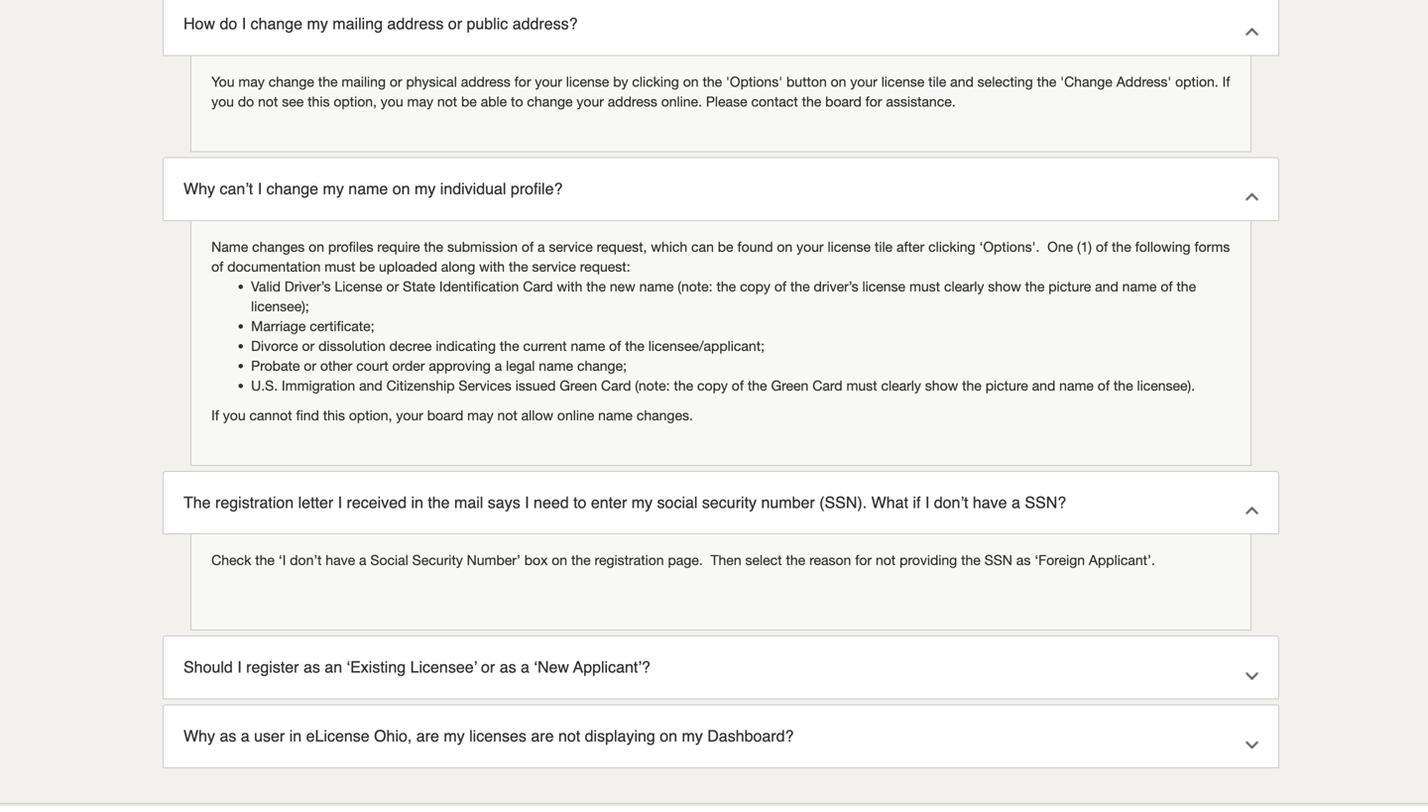 Task type: vqa. For each thing, say whether or not it's contained in the screenshot.
Submit
no



Task type: locate. For each thing, give the bounding box(es) containing it.
and
[[950, 73, 974, 90], [1095, 278, 1118, 294], [359, 377, 383, 394], [1032, 377, 1056, 394]]

decree
[[389, 337, 432, 354]]

1 vertical spatial be
[[718, 238, 733, 255]]

valid
[[251, 278, 281, 294]]

if inside if you do not see this option, you may not be able to change your address online. please contact the board for assistance.
[[1222, 73, 1230, 90]]

why
[[183, 179, 215, 198], [183, 727, 215, 745]]

0 vertical spatial (note:
[[678, 278, 713, 294]]

by
[[613, 73, 628, 90]]

your inside if you do not see this option, you may not be able to change your address online. please contact the board for assistance.
[[577, 93, 604, 109]]

this
[[308, 93, 330, 109], [323, 407, 345, 423]]

not left providing
[[876, 552, 896, 568]]

tile up assistance.
[[928, 73, 946, 90]]

are right ohio, at bottom
[[416, 727, 439, 745]]

you down you
[[211, 93, 234, 109]]

2 why from the top
[[183, 727, 215, 745]]

don't right the 'i
[[290, 552, 322, 568]]

1 vertical spatial if
[[211, 407, 219, 423]]

why for why as a user in elicense ohio, are my licenses are not displaying on my dashboard?
[[183, 727, 215, 745]]

to
[[511, 93, 523, 109], [573, 493, 587, 512]]

1 vertical spatial do
[[238, 93, 254, 109]]

following
[[1135, 238, 1191, 255]]

a left legal
[[495, 357, 502, 374]]

option,
[[334, 93, 377, 109], [349, 407, 392, 423]]

0 horizontal spatial picture
[[986, 377, 1028, 394]]

0 horizontal spatial show
[[925, 377, 958, 394]]

dissolution
[[318, 337, 386, 354]]

the
[[318, 73, 338, 90], [703, 73, 722, 90], [1037, 73, 1057, 90], [802, 93, 821, 109], [424, 238, 443, 255], [1112, 238, 1131, 255], [509, 258, 528, 275], [586, 278, 606, 294], [717, 278, 736, 294], [790, 278, 810, 294], [1025, 278, 1045, 294], [1177, 278, 1196, 294], [500, 337, 519, 354], [625, 337, 645, 354], [674, 377, 693, 394], [748, 377, 767, 394], [962, 377, 982, 394], [1114, 377, 1133, 394], [428, 493, 450, 512], [255, 552, 275, 568], [571, 552, 591, 568], [786, 552, 805, 568], [961, 552, 981, 568]]

clicking up online.
[[632, 73, 679, 90]]

do left see
[[238, 93, 254, 109]]

0 vertical spatial to
[[511, 93, 523, 109]]

1 horizontal spatial be
[[461, 93, 477, 109]]

you down how do i change my mailing address or public address?
[[381, 93, 403, 109]]

be right can
[[718, 238, 733, 255]]

be inside if you do not see this option, you may not be able to change your address online. please contact the board for assistance.
[[461, 93, 477, 109]]

are right licenses
[[531, 727, 554, 745]]

this inside if you do not see this option, you may not be able to change your address online. please contact the board for assistance.
[[308, 93, 330, 109]]

tile
[[928, 73, 946, 90], [875, 238, 893, 255]]

have left ssn?
[[973, 493, 1007, 512]]

or
[[448, 14, 462, 33], [390, 73, 402, 90], [386, 278, 399, 294], [302, 337, 315, 354], [304, 357, 316, 374], [481, 658, 495, 677]]

address
[[387, 14, 444, 33], [461, 73, 511, 90], [608, 93, 657, 109]]

to inside if you do not see this option, you may not be able to change your address online. please contact the board for assistance.
[[511, 93, 523, 109]]

name down current
[[539, 357, 573, 374]]

not down physical
[[437, 93, 457, 109]]

0 vertical spatial picture
[[1049, 278, 1091, 294]]

0 vertical spatial clearly
[[944, 278, 984, 294]]

(note: up "changes."
[[635, 377, 670, 394]]

clicking right after
[[928, 238, 975, 255]]

1 horizontal spatial may
[[407, 93, 433, 109]]

1 horizontal spatial (note:
[[678, 278, 713, 294]]

address up physical
[[387, 14, 444, 33]]

(note: down can
[[678, 278, 713, 294]]

check the 'i don't have a social security number' box on the registration page.  then select the reason for not providing the ssn as 'foreign applicant'.
[[211, 552, 1155, 568]]

0 horizontal spatial registration
[[215, 493, 294, 512]]

0 vertical spatial with
[[479, 258, 505, 275]]

for left assistance.
[[865, 93, 882, 109]]

0 horizontal spatial to
[[511, 93, 523, 109]]

tile left after
[[875, 238, 893, 255]]

if you cannot find this option, your board may not allow online name changes.
[[211, 407, 693, 423]]

0 horizontal spatial if
[[211, 407, 219, 423]]

of down the following
[[1161, 278, 1173, 294]]

ssn
[[984, 552, 1013, 568]]

picture
[[1049, 278, 1091, 294], [986, 377, 1028, 394]]

to right able
[[511, 93, 523, 109]]

0 vertical spatial have
[[973, 493, 1007, 512]]

address down by
[[608, 93, 657, 109]]

this right 'find'
[[323, 407, 345, 423]]

in right user
[[289, 727, 302, 745]]

this right see
[[308, 93, 330, 109]]

of left licensee).
[[1098, 377, 1110, 394]]

or left physical
[[390, 73, 402, 90]]

need
[[534, 493, 569, 512]]

0 vertical spatial for
[[514, 73, 531, 90]]

1 horizontal spatial if
[[1222, 73, 1230, 90]]

must
[[325, 258, 355, 275], [909, 278, 940, 294], [846, 377, 877, 394]]

number
[[761, 493, 815, 512]]

state
[[403, 278, 435, 294]]

1 horizontal spatial must
[[846, 377, 877, 394]]

if
[[1222, 73, 1230, 90], [211, 407, 219, 423]]

for inside if you do not see this option, you may not be able to change your address online. please contact the board for assistance.
[[865, 93, 882, 109]]

copy down licensee/applicant;
[[697, 377, 728, 394]]

online
[[557, 407, 594, 423]]

you
[[211, 73, 235, 90]]

1 horizontal spatial registration
[[595, 552, 664, 568]]

service up request:
[[549, 238, 593, 255]]

i right the "says"
[[525, 493, 529, 512]]

as right ssn
[[1016, 552, 1031, 568]]

0 horizontal spatial card
[[523, 278, 553, 294]]

1 horizontal spatial copy
[[740, 278, 771, 294]]

should
[[183, 658, 233, 677]]

address up able
[[461, 73, 511, 90]]

of up change;
[[609, 337, 621, 354]]

(ssn).
[[819, 493, 867, 512]]

do right "how"
[[220, 14, 237, 33]]

service left request:
[[532, 258, 576, 275]]

to right need
[[573, 493, 587, 512]]

1 vertical spatial tile
[[875, 238, 893, 255]]

0 horizontal spatial (note:
[[635, 377, 670, 394]]

don't
[[934, 493, 968, 512], [290, 552, 322, 568]]

0 vertical spatial option,
[[334, 93, 377, 109]]

approving
[[429, 357, 491, 374]]

not left allow
[[497, 407, 517, 423]]

'new
[[534, 658, 569, 677]]

2 horizontal spatial be
[[718, 238, 733, 255]]

how
[[183, 14, 215, 33]]

new
[[610, 278, 635, 294]]

divorce
[[251, 337, 298, 354]]

see
[[282, 93, 304, 109]]

mail
[[454, 493, 483, 512]]

1 horizontal spatial have
[[973, 493, 1007, 512]]

0 vertical spatial do
[[220, 14, 237, 33]]

1 horizontal spatial with
[[557, 278, 583, 294]]

if left "cannot"
[[211, 407, 219, 423]]

registration
[[215, 493, 294, 512], [595, 552, 664, 568]]

why down should
[[183, 727, 215, 745]]

not left see
[[258, 93, 278, 109]]

board down 'citizenship'
[[427, 407, 463, 423]]

forms
[[1195, 238, 1230, 255]]

an
[[325, 658, 342, 677]]

1 vertical spatial clicking
[[928, 238, 975, 255]]

says
[[488, 493, 520, 512]]

on right button
[[831, 73, 846, 90]]

1 horizontal spatial tile
[[928, 73, 946, 90]]

in right 'received'
[[411, 493, 423, 512]]

0 vertical spatial why
[[183, 179, 215, 198]]

1 horizontal spatial in
[[411, 493, 423, 512]]

the
[[183, 493, 211, 512]]

0 vertical spatial must
[[325, 258, 355, 275]]

board
[[825, 93, 862, 109], [427, 407, 463, 423]]

a left user
[[241, 727, 250, 745]]

'change
[[1060, 73, 1113, 90]]

then
[[711, 552, 741, 568]]

1 horizontal spatial green
[[771, 377, 809, 394]]

may inside if you do not see this option, you may not be able to change your address online. please contact the board for assistance.
[[407, 93, 433, 109]]

applicant'?
[[573, 658, 650, 677]]

1 vertical spatial why
[[183, 727, 215, 745]]

for
[[514, 73, 531, 90], [865, 93, 882, 109], [855, 552, 872, 568]]

1 are from the left
[[416, 727, 439, 745]]

a left 'new
[[521, 658, 530, 677]]

1 vertical spatial don't
[[290, 552, 322, 568]]

a down profile? at the top left
[[538, 238, 545, 255]]

don't right the if
[[934, 493, 968, 512]]

1 vertical spatial address
[[461, 73, 511, 90]]

0 horizontal spatial tile
[[875, 238, 893, 255]]

have
[[973, 493, 1007, 512], [326, 552, 355, 568]]

for right 'reason'
[[855, 552, 872, 568]]

1 horizontal spatial board
[[825, 93, 862, 109]]

as
[[1016, 552, 1031, 568], [303, 658, 320, 677], [500, 658, 516, 677], [220, 727, 236, 745]]

i right should
[[237, 658, 242, 677]]

name up change;
[[571, 337, 605, 354]]

1 vertical spatial board
[[427, 407, 463, 423]]

be left able
[[461, 93, 477, 109]]

address inside if you do not see this option, you may not be able to change your address online. please contact the board for assistance.
[[608, 93, 657, 109]]

option, down "court"
[[349, 407, 392, 423]]

can't
[[220, 179, 253, 198]]

request:
[[580, 258, 630, 275]]

1 vertical spatial in
[[289, 727, 302, 745]]

1 horizontal spatial to
[[573, 493, 587, 512]]

mailing
[[333, 14, 383, 33], [342, 73, 386, 90]]

are
[[416, 727, 439, 745], [531, 727, 554, 745]]

copy
[[740, 278, 771, 294], [697, 377, 728, 394]]

0 vertical spatial service
[[549, 238, 593, 255]]

0 horizontal spatial copy
[[697, 377, 728, 394]]

1 vertical spatial clearly
[[881, 377, 921, 394]]

i
[[242, 14, 246, 33], [258, 179, 262, 198], [338, 493, 342, 512], [525, 493, 529, 512], [925, 493, 930, 512], [237, 658, 242, 677]]

2 horizontal spatial must
[[909, 278, 940, 294]]

have left social
[[326, 552, 355, 568]]

2 vertical spatial address
[[608, 93, 657, 109]]

0 horizontal spatial in
[[289, 727, 302, 745]]

license up driver's
[[828, 238, 871, 255]]

with down request:
[[557, 278, 583, 294]]

enter
[[591, 493, 627, 512]]

1 horizontal spatial show
[[988, 278, 1021, 294]]

do inside if you do not see this option, you may not be able to change your address online. please contact the board for assistance.
[[238, 93, 254, 109]]

of left driver's
[[774, 278, 786, 294]]

0 horizontal spatial must
[[325, 258, 355, 275]]

be up license
[[359, 258, 375, 275]]

2 vertical spatial may
[[467, 407, 494, 423]]

with
[[479, 258, 505, 275], [557, 278, 583, 294]]

indicating
[[436, 337, 496, 354]]

name left licensee).
[[1059, 377, 1094, 394]]

not
[[258, 93, 278, 109], [437, 93, 457, 109], [497, 407, 517, 423], [876, 552, 896, 568], [558, 727, 580, 745]]

if right option.
[[1222, 73, 1230, 90]]

0 horizontal spatial may
[[238, 73, 265, 90]]

1 why from the top
[[183, 179, 215, 198]]

0 horizontal spatial have
[[326, 552, 355, 568]]

0 vertical spatial clicking
[[632, 73, 679, 90]]

board down button
[[825, 93, 862, 109]]

name
[[348, 179, 388, 198], [639, 278, 674, 294], [1122, 278, 1157, 294], [571, 337, 605, 354], [539, 357, 573, 374], [1059, 377, 1094, 394], [598, 407, 633, 423]]

citizenship
[[386, 377, 455, 394]]

2 horizontal spatial may
[[467, 407, 494, 423]]

identification
[[439, 278, 519, 294]]

0 vertical spatial if
[[1222, 73, 1230, 90]]

a left ssn?
[[1012, 493, 1020, 512]]

1 horizontal spatial are
[[531, 727, 554, 745]]

0 horizontal spatial be
[[359, 258, 375, 275]]

changes
[[252, 238, 305, 255]]

0 horizontal spatial are
[[416, 727, 439, 745]]

0 vertical spatial registration
[[215, 493, 294, 512]]

0 horizontal spatial green
[[560, 377, 597, 394]]

may right you
[[238, 73, 265, 90]]

ssn?
[[1025, 493, 1066, 512]]

card
[[523, 278, 553, 294], [601, 377, 631, 394], [812, 377, 843, 394]]

or left public at left
[[448, 14, 462, 33]]

if for if you do not see this option, you may not be able to change your address online. please contact the board for assistance.
[[1222, 73, 1230, 90]]

able
[[481, 93, 507, 109]]

option, inside if you do not see this option, you may not be able to change your address online. please contact the board for assistance.
[[334, 93, 377, 109]]

may down physical
[[407, 93, 433, 109]]

registration right 'the'
[[215, 493, 294, 512]]

1 vertical spatial for
[[865, 93, 882, 109]]

registration down the registration letter i received in the mail says i need to enter my social security number (ssn). what if i don't have a ssn?
[[595, 552, 664, 568]]

(1)
[[1077, 238, 1092, 255]]

you left "cannot"
[[223, 407, 246, 423]]

do
[[220, 14, 237, 33], [238, 93, 254, 109]]

copy down found
[[740, 278, 771, 294]]

0 vertical spatial be
[[461, 93, 477, 109]]

you
[[211, 93, 234, 109], [381, 93, 403, 109], [223, 407, 246, 423]]

0 vertical spatial don't
[[934, 493, 968, 512]]

online.
[[661, 93, 702, 109]]

1 vertical spatial may
[[407, 93, 433, 109]]

0 vertical spatial show
[[988, 278, 1021, 294]]

or down uploaded at the left top of page
[[386, 278, 399, 294]]

2 green from the left
[[771, 377, 809, 394]]

why left can't
[[183, 179, 215, 198]]

find
[[296, 407, 319, 423]]

2 horizontal spatial address
[[608, 93, 657, 109]]

option, right see
[[334, 93, 377, 109]]

on right box at the bottom of page
[[552, 552, 567, 568]]

0 horizontal spatial with
[[479, 258, 505, 275]]

why as a user in elicense ohio, are my licenses are not displaying on my dashboard?
[[183, 727, 794, 745]]

with down submission
[[479, 258, 505, 275]]



Task type: describe. For each thing, give the bounding box(es) containing it.
1 horizontal spatial don't
[[934, 493, 968, 512]]

licensee'
[[410, 658, 477, 677]]

license
[[335, 278, 382, 294]]

licensee/applicant;
[[648, 337, 765, 354]]

documentation
[[227, 258, 321, 275]]

should i register as an 'existing licensee' or as a 'new applicant'?
[[183, 658, 650, 677]]

0 horizontal spatial clicking
[[632, 73, 679, 90]]

name right online
[[598, 407, 633, 423]]

change up see
[[268, 73, 314, 90]]

1 vertical spatial option,
[[349, 407, 392, 423]]

as left an
[[303, 658, 320, 677]]

why for why can't i change my name on my individual profile?
[[183, 179, 215, 198]]

2 vertical spatial must
[[846, 377, 877, 394]]

1 vertical spatial mailing
[[342, 73, 386, 90]]

2 horizontal spatial card
[[812, 377, 843, 394]]

box
[[524, 552, 548, 568]]

1 vertical spatial have
[[326, 552, 355, 568]]

may for option,
[[467, 407, 494, 423]]

what
[[871, 493, 908, 512]]

1 vertical spatial service
[[532, 258, 576, 275]]

a left social
[[359, 552, 367, 568]]

0 horizontal spatial board
[[427, 407, 463, 423]]

letter
[[298, 493, 333, 512]]

can
[[691, 238, 714, 255]]

1 green from the left
[[560, 377, 597, 394]]

how do i change my mailing address or public address?
[[183, 14, 578, 33]]

user
[[254, 727, 285, 745]]

changes.
[[637, 407, 693, 423]]

1 vertical spatial registration
[[595, 552, 664, 568]]

the registration letter i received in the mail says i need to enter my social security number (ssn). what if i don't have a ssn?
[[183, 493, 1066, 512]]

on up online.
[[683, 73, 699, 90]]

0 horizontal spatial clearly
[[881, 377, 921, 394]]

1 vertical spatial picture
[[986, 377, 1028, 394]]

of right submission
[[522, 238, 534, 255]]

select
[[745, 552, 782, 568]]

require
[[377, 238, 420, 255]]

'foreign
[[1035, 552, 1085, 568]]

you for see
[[211, 93, 234, 109]]

physical
[[406, 73, 457, 90]]

if
[[913, 493, 921, 512]]

dashboard?
[[707, 727, 794, 745]]

u.s.
[[251, 377, 278, 394]]

number'
[[467, 552, 521, 568]]

0 vertical spatial mailing
[[333, 14, 383, 33]]

clicking inside name changes on profiles require the submission of a service request, which can be found on your license tile after clicking 'options'.  one (1) of the following forms of documentation must be uploaded along with the service request: valid driver's license or state identification card with the new name (note: the copy of the driver's license must clearly show the picture and name of the licensee); marriage certificate; divorce or dissolution decree indicating the current name of the licensee/applicant; probate or other court order approving a legal name change; u.s. immigration and citizenship services issued green card (note: the copy of the green card must clearly show the picture and name of the licensee).
[[928, 238, 975, 255]]

may for this
[[407, 93, 433, 109]]

on right found
[[777, 238, 793, 255]]

address?
[[512, 14, 578, 33]]

0 vertical spatial may
[[238, 73, 265, 90]]

driver's
[[814, 278, 858, 294]]

the inside if you do not see this option, you may not be able to change your address online. please contact the board for assistance.
[[802, 93, 821, 109]]

license left by
[[566, 73, 609, 90]]

please
[[706, 93, 747, 109]]

elicense
[[306, 727, 370, 745]]

you for this
[[223, 407, 246, 423]]

one
[[1047, 238, 1073, 255]]

name changes on profiles require the submission of a service request, which can be found on your license tile after clicking 'options'.  one (1) of the following forms of documentation must be uploaded along with the service request: valid driver's license or state identification card with the new name (note: the copy of the driver's license must clearly show the picture and name of the licensee); marriage certificate; divorce or dissolution decree indicating the current name of the licensee/applicant; probate or other court order approving a legal name change; u.s. immigration and citizenship services issued green card (note: the copy of the green card must clearly show the picture and name of the licensee).
[[211, 238, 1230, 394]]

if you do not see this option, you may not be able to change your address online. please contact the board for assistance.
[[211, 73, 1230, 109]]

0 vertical spatial tile
[[928, 73, 946, 90]]

board inside if you do not see this option, you may not be able to change your address online. please contact the board for assistance.
[[825, 93, 862, 109]]

of down licensee/applicant;
[[732, 377, 744, 394]]

or right 'divorce' on the left of page
[[302, 337, 315, 354]]

tile inside name changes on profiles require the submission of a service request, which can be found on your license tile after clicking 'options'.  one (1) of the following forms of documentation must be uploaded along with the service request: valid driver's license or state identification card with the new name (note: the copy of the driver's license must clearly show the picture and name of the licensee); marriage certificate; divorce or dissolution decree indicating the current name of the licensee/applicant; probate or other court order approving a legal name change; u.s. immigration and citizenship services issued green card (note: the copy of the green card must clearly show the picture and name of the licensee).
[[875, 238, 893, 255]]

reason
[[809, 552, 851, 568]]

public
[[467, 14, 508, 33]]

option.
[[1175, 73, 1219, 90]]

1 horizontal spatial clearly
[[944, 278, 984, 294]]

name up profiles
[[348, 179, 388, 198]]

providing
[[900, 552, 957, 568]]

found
[[737, 238, 773, 255]]

license up assistance.
[[881, 73, 925, 90]]

2 are from the left
[[531, 727, 554, 745]]

1 vertical spatial (note:
[[635, 377, 670, 394]]

'options'
[[726, 73, 783, 90]]

0 horizontal spatial don't
[[290, 552, 322, 568]]

or up immigration
[[304, 357, 316, 374]]

on left profiles
[[309, 238, 324, 255]]

marriage
[[251, 318, 306, 334]]

not left displaying
[[558, 727, 580, 745]]

i right "how"
[[242, 14, 246, 33]]

security
[[412, 552, 463, 568]]

your inside name changes on profiles require the submission of a service request, which can be found on your license tile after clicking 'options'.  one (1) of the following forms of documentation must be uploaded along with the service request: valid driver's license or state identification card with the new name (note: the copy of the driver's license must clearly show the picture and name of the licensee); marriage certificate; divorce or dissolution decree indicating the current name of the licensee/applicant; probate or other court order approving a legal name change; u.s. immigration and citizenship services issued green card (note: the copy of the green card must clearly show the picture and name of the licensee).
[[796, 238, 824, 255]]

1 vertical spatial copy
[[697, 377, 728, 394]]

other
[[320, 357, 352, 374]]

current
[[523, 337, 567, 354]]

you may change the mailing or physical address for your license by clicking on the 'options' button on your license tile and selecting the 'change address' option.
[[211, 73, 1222, 90]]

after
[[897, 238, 925, 255]]

of right (1)
[[1096, 238, 1108, 255]]

legal
[[506, 357, 535, 374]]

i right the if
[[925, 493, 930, 512]]

on right displaying
[[660, 727, 677, 745]]

if for if you cannot find this option, your board may not allow online name changes.
[[211, 407, 219, 423]]

received
[[347, 493, 407, 512]]

1 horizontal spatial card
[[601, 377, 631, 394]]

cannot
[[249, 407, 292, 423]]

1 vertical spatial this
[[323, 407, 345, 423]]

ohio,
[[374, 727, 412, 745]]

i right can't
[[258, 179, 262, 198]]

name down the following
[[1122, 278, 1157, 294]]

as left 'new
[[500, 658, 516, 677]]

i right letter
[[338, 493, 342, 512]]

why can't i change my name on my individual profile?
[[183, 179, 563, 198]]

request,
[[597, 238, 647, 255]]

profile?
[[511, 179, 563, 198]]

change inside if you do not see this option, you may not be able to change your address online. please contact the board for assistance.
[[527, 93, 573, 109]]

immigration
[[282, 377, 355, 394]]

submission
[[447, 238, 518, 255]]

2 vertical spatial for
[[855, 552, 872, 568]]

button
[[786, 73, 827, 90]]

change right "how"
[[251, 14, 303, 33]]

as left user
[[220, 727, 236, 745]]

order
[[392, 357, 425, 374]]

license down after
[[862, 278, 906, 294]]

1 horizontal spatial picture
[[1049, 278, 1091, 294]]

of down name
[[211, 258, 223, 275]]

1 vertical spatial to
[[573, 493, 587, 512]]

1 vertical spatial must
[[909, 278, 940, 294]]

0 vertical spatial in
[[411, 493, 423, 512]]

'i
[[279, 552, 286, 568]]

social
[[657, 493, 698, 512]]

1 horizontal spatial address
[[461, 73, 511, 90]]

check
[[211, 552, 251, 568]]

individual
[[440, 179, 506, 198]]

change right can't
[[266, 179, 318, 198]]

0 vertical spatial copy
[[740, 278, 771, 294]]

court
[[356, 357, 388, 374]]

name right new
[[639, 278, 674, 294]]

security
[[702, 493, 757, 512]]

licenses
[[469, 727, 527, 745]]

1 vertical spatial with
[[557, 278, 583, 294]]

selecting
[[978, 73, 1033, 90]]

certificate;
[[310, 318, 374, 334]]

2 vertical spatial be
[[359, 258, 375, 275]]

services
[[459, 377, 512, 394]]

contact
[[751, 93, 798, 109]]

licensee).
[[1137, 377, 1195, 394]]

social
[[370, 552, 408, 568]]

probate
[[251, 357, 300, 374]]

1 vertical spatial show
[[925, 377, 958, 394]]

address'
[[1116, 73, 1171, 90]]

or right licensee'
[[481, 658, 495, 677]]

change;
[[577, 357, 627, 374]]

register
[[246, 658, 299, 677]]

driver's
[[284, 278, 331, 294]]

0 horizontal spatial address
[[387, 14, 444, 33]]

profiles
[[328, 238, 373, 255]]

on up require
[[392, 179, 410, 198]]

licensee);
[[251, 298, 309, 314]]

along
[[441, 258, 475, 275]]



